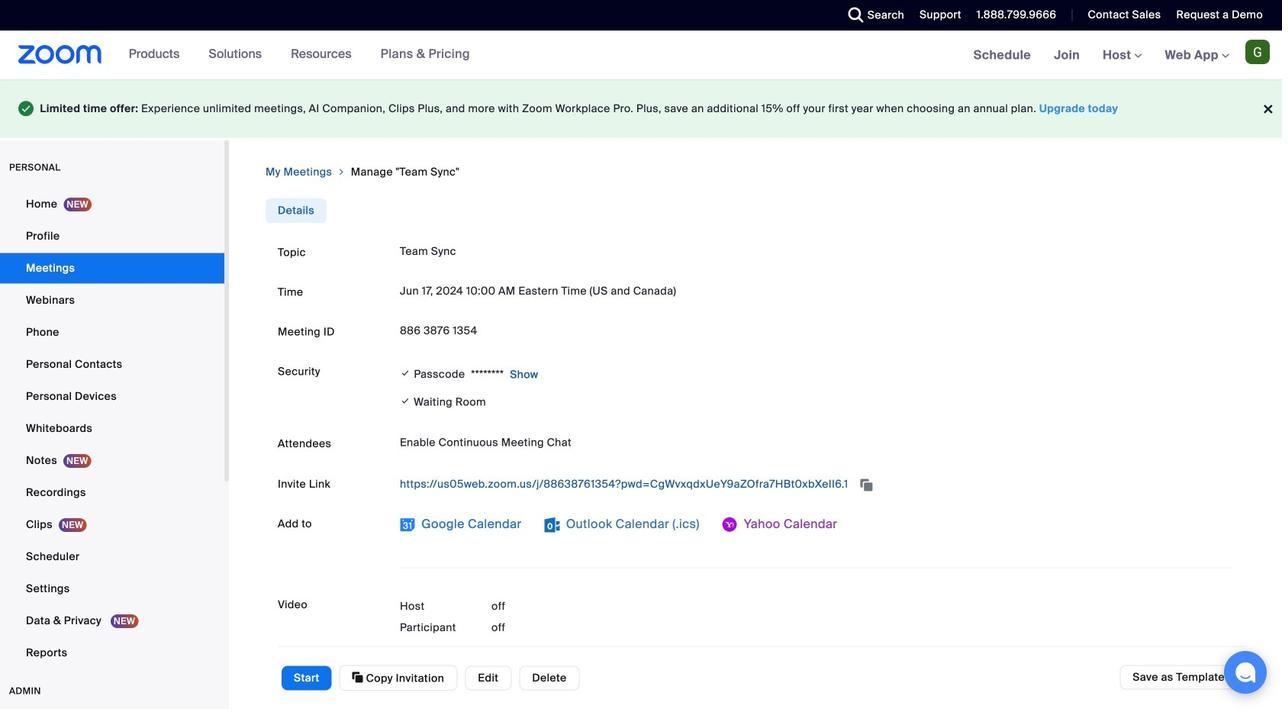 Task type: locate. For each thing, give the bounding box(es) containing it.
right image
[[337, 165, 346, 180]]

add to google calendar image
[[400, 517, 415, 533]]

meetings navigation
[[963, 31, 1283, 81]]

type image
[[18, 98, 34, 120]]

tab
[[266, 199, 327, 223]]

manage team sync navigation
[[266, 165, 1246, 180]]

manage my meeting tab control tab list
[[266, 199, 327, 223]]

footer
[[0, 79, 1283, 138]]

profile picture image
[[1246, 40, 1271, 64]]

checked image
[[400, 393, 411, 409]]

checked image
[[400, 366, 411, 381]]

banner
[[0, 31, 1283, 81]]



Task type: describe. For each thing, give the bounding box(es) containing it.
zoom logo image
[[18, 45, 102, 64]]

product information navigation
[[102, 31, 482, 79]]

open chat image
[[1235, 662, 1257, 683]]

add to outlook calendar (.ics) image
[[545, 517, 560, 533]]

add to yahoo calendar image
[[723, 517, 738, 533]]

copy image
[[352, 671, 363, 685]]

copy url image
[[859, 480, 875, 490]]

personal menu menu
[[0, 189, 224, 670]]



Task type: vqa. For each thing, say whether or not it's contained in the screenshot.
heading
no



